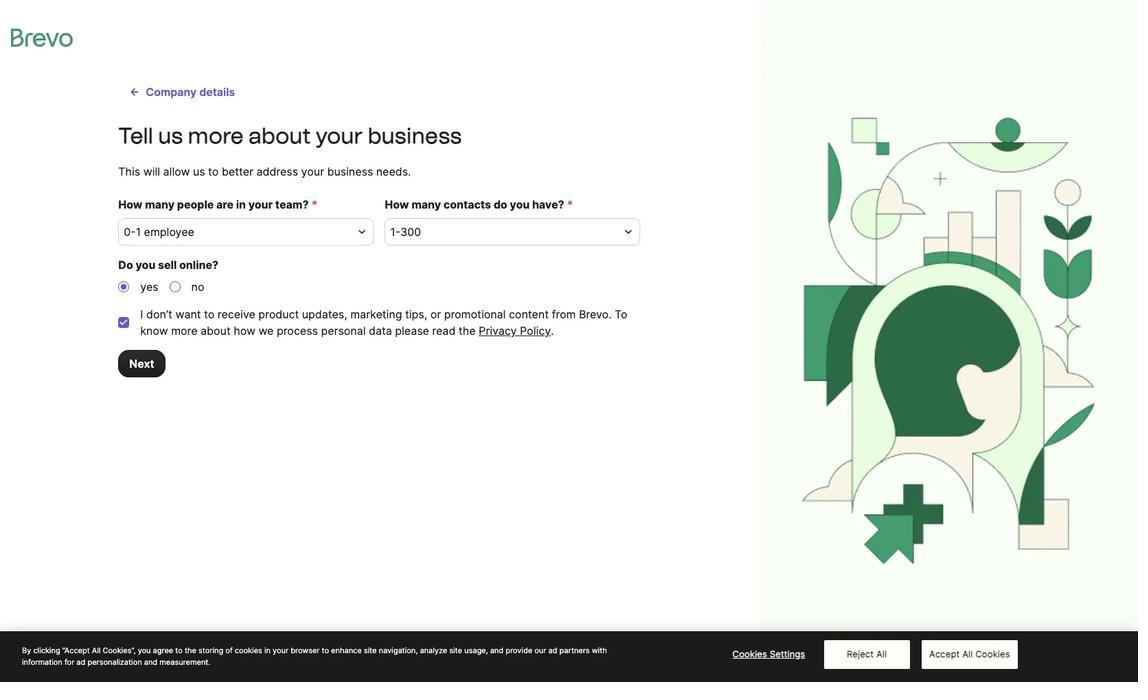 Task type: describe. For each thing, give the bounding box(es) containing it.
how many contacts do you have? *
[[385, 198, 573, 212]]

cookies settings button
[[726, 642, 812, 669]]

company
[[146, 85, 197, 99]]

by
[[22, 646, 31, 656]]

our
[[535, 646, 546, 656]]

analyze
[[420, 646, 447, 656]]

0 vertical spatial you
[[510, 198, 530, 212]]

the inside 'by clicking "accept all cookies", you agree to the storing of cookies in your browser to enhance site navigation, analyze site usage, and provide our ad partners with information for ad personalization and measurement.'
[[185, 646, 196, 656]]

1 vertical spatial business
[[327, 165, 373, 179]]

accept
[[930, 649, 960, 660]]

to inside i don't want to receive product updates, marketing tips, or promotional content from brevo. to know more about how we process personal data please read the
[[204, 308, 215, 322]]

please
[[395, 324, 429, 338]]

of
[[225, 646, 233, 656]]

contacts
[[444, 198, 491, 212]]

how for how many contacts do you have? *
[[385, 198, 409, 212]]

next
[[129, 357, 154, 371]]

content
[[509, 308, 549, 322]]

to up measurement.
[[175, 646, 183, 656]]

tips,
[[405, 308, 427, 322]]

1 site from the left
[[364, 646, 377, 656]]

enhance
[[331, 646, 362, 656]]

people
[[177, 198, 214, 212]]

from
[[552, 308, 576, 322]]

settings
[[770, 649, 806, 660]]

this will allow us to better address your business needs.
[[118, 165, 411, 179]]

1
[[136, 225, 141, 239]]

0-1 employee button
[[118, 218, 374, 246]]

have?
[[532, 198, 564, 212]]

your inside 'by clicking "accept all cookies", you agree to the storing of cookies in your browser to enhance site navigation, analyze site usage, and provide our ad partners with information for ad personalization and measurement.'
[[273, 646, 289, 656]]

want
[[175, 308, 201, 322]]

or
[[431, 308, 441, 322]]

personal
[[321, 324, 366, 338]]

clicking
[[33, 646, 60, 656]]

personalization
[[88, 658, 142, 667]]

marketing
[[350, 308, 402, 322]]

0 horizontal spatial us
[[158, 123, 183, 149]]

privacy policy link
[[479, 323, 551, 339]]

1 vertical spatial you
[[136, 258, 156, 272]]

1 vertical spatial and
[[144, 658, 157, 667]]

online?
[[179, 258, 218, 272]]

all inside 'by clicking "accept all cookies", you agree to the storing of cookies in your browser to enhance site navigation, analyze site usage, and provide our ad partners with information for ad personalization and measurement.'
[[92, 646, 101, 656]]

0 vertical spatial more
[[188, 123, 244, 149]]

all for reject all
[[877, 649, 887, 660]]

about inside i don't want to receive product updates, marketing tips, or promotional content from brevo. to know more about how we process personal data please read the
[[201, 324, 231, 338]]

brevo.
[[579, 308, 612, 322]]

yes
[[140, 280, 158, 294]]

partners
[[560, 646, 590, 656]]

1 vertical spatial us
[[193, 165, 205, 179]]

1 * from the left
[[311, 198, 318, 212]]

1 horizontal spatial and
[[490, 646, 504, 656]]

storing
[[199, 646, 223, 656]]

will
[[143, 165, 160, 179]]

do you sell online?
[[118, 258, 218, 272]]

browser
[[291, 646, 320, 656]]

0 vertical spatial business
[[368, 123, 462, 149]]

next button
[[118, 350, 165, 378]]

measurement.
[[160, 658, 210, 667]]

employee
[[144, 225, 194, 239]]

tell us more about your business
[[118, 123, 462, 149]]

many for people
[[145, 198, 175, 212]]

are
[[216, 198, 234, 212]]

i
[[140, 308, 143, 322]]

company details
[[146, 85, 235, 99]]

data
[[369, 324, 392, 338]]

how many people are in your team? *
[[118, 198, 318, 212]]

do
[[118, 258, 133, 272]]

provide
[[506, 646, 533, 656]]

accept all cookies button
[[922, 641, 1018, 670]]

we
[[259, 324, 274, 338]]

2 * from the left
[[567, 198, 573, 212]]

to right browser
[[322, 646, 329, 656]]

many for contacts
[[412, 198, 441, 212]]

needs.
[[376, 165, 411, 179]]

cookies inside "button"
[[733, 649, 767, 660]]

information
[[22, 658, 62, 667]]

2 site from the left
[[449, 646, 462, 656]]

with
[[592, 646, 607, 656]]

0 horizontal spatial ad
[[77, 658, 85, 667]]

.
[[551, 324, 554, 338]]

details
[[199, 85, 235, 99]]

1-300 button
[[385, 218, 641, 246]]



Task type: locate. For each thing, give the bounding box(es) containing it.
cookies left "settings"
[[733, 649, 767, 660]]

1 cookies from the left
[[733, 649, 767, 660]]

cookies right accept
[[976, 649, 1010, 660]]

all right reject
[[877, 649, 887, 660]]

no
[[191, 280, 204, 294]]

2 horizontal spatial all
[[963, 649, 973, 660]]

know
[[140, 324, 168, 338]]

cookies
[[733, 649, 767, 660], [976, 649, 1010, 660]]

1 horizontal spatial *
[[567, 198, 573, 212]]

*
[[311, 198, 318, 212], [567, 198, 573, 212]]

1 vertical spatial in
[[264, 646, 271, 656]]

by clicking "accept all cookies", you agree to the storing of cookies in your browser to enhance site navigation, analyze site usage, and provide our ad partners with information for ad personalization and measurement.
[[22, 646, 607, 667]]

"accept
[[62, 646, 90, 656]]

better
[[222, 165, 253, 179]]

us right the allow
[[193, 165, 205, 179]]

receive
[[218, 308, 255, 322]]

business up needs. at the left of the page
[[368, 123, 462, 149]]

* right team?
[[311, 198, 318, 212]]

the up measurement.
[[185, 646, 196, 656]]

1 vertical spatial the
[[185, 646, 196, 656]]

us
[[158, 123, 183, 149], [193, 165, 205, 179]]

0 vertical spatial about
[[249, 123, 311, 149]]

in
[[236, 198, 246, 212], [264, 646, 271, 656]]

process
[[277, 324, 318, 338]]

1 horizontal spatial us
[[193, 165, 205, 179]]

ad
[[548, 646, 557, 656], [77, 658, 85, 667]]

0 vertical spatial ad
[[548, 646, 557, 656]]

1 horizontal spatial how
[[385, 198, 409, 212]]

how for how many people are in your team? *
[[118, 198, 143, 212]]

all
[[92, 646, 101, 656], [877, 649, 887, 660], [963, 649, 973, 660]]

do
[[494, 198, 507, 212]]

and
[[490, 646, 504, 656], [144, 658, 157, 667]]

1-300
[[390, 225, 421, 239]]

1 horizontal spatial ad
[[548, 646, 557, 656]]

1-
[[390, 225, 401, 239]]

0 vertical spatial the
[[459, 324, 476, 338]]

policy
[[520, 324, 551, 338]]

us right tell
[[158, 123, 183, 149]]

how
[[234, 324, 256, 338]]

0-1 employee
[[124, 225, 194, 239]]

agree
[[153, 646, 173, 656]]

0 horizontal spatial the
[[185, 646, 196, 656]]

to
[[615, 308, 628, 322]]

cookies settings
[[733, 649, 806, 660]]

product
[[259, 308, 299, 322]]

to right want
[[204, 308, 215, 322]]

0-
[[124, 225, 136, 239]]

how up 1-
[[385, 198, 409, 212]]

0 horizontal spatial in
[[236, 198, 246, 212]]

tell
[[118, 123, 153, 149]]

team?
[[275, 198, 309, 212]]

to
[[208, 165, 219, 179], [204, 308, 215, 322], [175, 646, 183, 656], [322, 646, 329, 656]]

2 many from the left
[[412, 198, 441, 212]]

address
[[257, 165, 298, 179]]

0 vertical spatial and
[[490, 646, 504, 656]]

to left better on the left top of the page
[[208, 165, 219, 179]]

the inside i don't want to receive product updates, marketing tips, or promotional content from brevo. to know more about how we process personal data please read the
[[459, 324, 476, 338]]

and right usage,
[[490, 646, 504, 656]]

0 horizontal spatial *
[[311, 198, 318, 212]]

don't
[[146, 308, 172, 322]]

2 vertical spatial you
[[138, 646, 151, 656]]

sell
[[158, 258, 177, 272]]

0 vertical spatial us
[[158, 123, 183, 149]]

more inside i don't want to receive product updates, marketing tips, or promotional content from brevo. to know more about how we process personal data please read the
[[171, 324, 198, 338]]

privacy
[[479, 324, 517, 338]]

reject
[[847, 649, 874, 660]]

accept all cookies
[[930, 649, 1010, 660]]

1 horizontal spatial in
[[264, 646, 271, 656]]

1 horizontal spatial all
[[877, 649, 887, 660]]

0 horizontal spatial many
[[145, 198, 175, 212]]

more
[[188, 123, 244, 149], [171, 324, 198, 338]]

in inside 'by clicking "accept all cookies", you agree to the storing of cookies in your browser to enhance site navigation, analyze site usage, and provide our ad partners with information for ad personalization and measurement.'
[[264, 646, 271, 656]]

about down receive
[[201, 324, 231, 338]]

in right the are
[[236, 198, 246, 212]]

site left usage,
[[449, 646, 462, 656]]

privacy policy .
[[479, 324, 554, 338]]

about
[[249, 123, 311, 149], [201, 324, 231, 338]]

business left needs. at the left of the page
[[327, 165, 373, 179]]

reject all
[[847, 649, 887, 660]]

read
[[432, 324, 456, 338]]

more down want
[[171, 324, 198, 338]]

in right cookies
[[264, 646, 271, 656]]

0 horizontal spatial cookies
[[733, 649, 767, 660]]

many
[[145, 198, 175, 212], [412, 198, 441, 212]]

1 horizontal spatial about
[[249, 123, 311, 149]]

cookies
[[235, 646, 262, 656]]

reject all button
[[824, 641, 910, 670]]

cookies",
[[103, 646, 136, 656]]

0 horizontal spatial and
[[144, 658, 157, 667]]

allow
[[163, 165, 190, 179]]

1 vertical spatial about
[[201, 324, 231, 338]]

how up "0-"
[[118, 198, 143, 212]]

0 horizontal spatial how
[[118, 198, 143, 212]]

1 many from the left
[[145, 198, 175, 212]]

1 horizontal spatial site
[[449, 646, 462, 656]]

site
[[364, 646, 377, 656], [449, 646, 462, 656]]

all right accept
[[963, 649, 973, 660]]

about up address at the left top
[[249, 123, 311, 149]]

1 horizontal spatial many
[[412, 198, 441, 212]]

many up 300
[[412, 198, 441, 212]]

i don't want to receive product updates, marketing tips, or promotional content from brevo. to know more about how we process personal data please read the
[[140, 308, 628, 338]]

all for accept all cookies
[[963, 649, 973, 660]]

many up 0-1 employee
[[145, 198, 175, 212]]

ad right for
[[77, 658, 85, 667]]

0 horizontal spatial all
[[92, 646, 101, 656]]

0 vertical spatial in
[[236, 198, 246, 212]]

2 cookies from the left
[[976, 649, 1010, 660]]

usage,
[[464, 646, 488, 656]]

you
[[510, 198, 530, 212], [136, 258, 156, 272], [138, 646, 151, 656]]

company details button
[[118, 78, 246, 106]]

300
[[400, 225, 421, 239]]

* right "have?"
[[567, 198, 573, 212]]

this
[[118, 165, 140, 179]]

site right enhance
[[364, 646, 377, 656]]

the down promotional
[[459, 324, 476, 338]]

how
[[118, 198, 143, 212], [385, 198, 409, 212]]

ad right our at the left of page
[[548, 646, 557, 656]]

1 vertical spatial more
[[171, 324, 198, 338]]

the
[[459, 324, 476, 338], [185, 646, 196, 656]]

0 horizontal spatial about
[[201, 324, 231, 338]]

all inside button
[[963, 649, 973, 660]]

updates,
[[302, 308, 347, 322]]

all right "accept
[[92, 646, 101, 656]]

business
[[368, 123, 462, 149], [327, 165, 373, 179]]

navigation,
[[379, 646, 418, 656]]

you inside 'by clicking "accept all cookies", you agree to the storing of cookies in your browser to enhance site navigation, analyze site usage, and provide our ad partners with information for ad personalization and measurement.'
[[138, 646, 151, 656]]

1 horizontal spatial the
[[459, 324, 476, 338]]

1 horizontal spatial cookies
[[976, 649, 1010, 660]]

cookies inside button
[[976, 649, 1010, 660]]

1 how from the left
[[118, 198, 143, 212]]

promotional
[[444, 308, 506, 322]]

for
[[65, 658, 74, 667]]

1 vertical spatial ad
[[77, 658, 85, 667]]

your
[[316, 123, 363, 149], [301, 165, 324, 179], [248, 198, 273, 212], [273, 646, 289, 656]]

more up better on the left top of the page
[[188, 123, 244, 149]]

and down agree
[[144, 658, 157, 667]]

2 how from the left
[[385, 198, 409, 212]]

all inside button
[[877, 649, 887, 660]]

0 horizontal spatial site
[[364, 646, 377, 656]]



Task type: vqa. For each thing, say whether or not it's contained in the screenshot.
0-
yes



